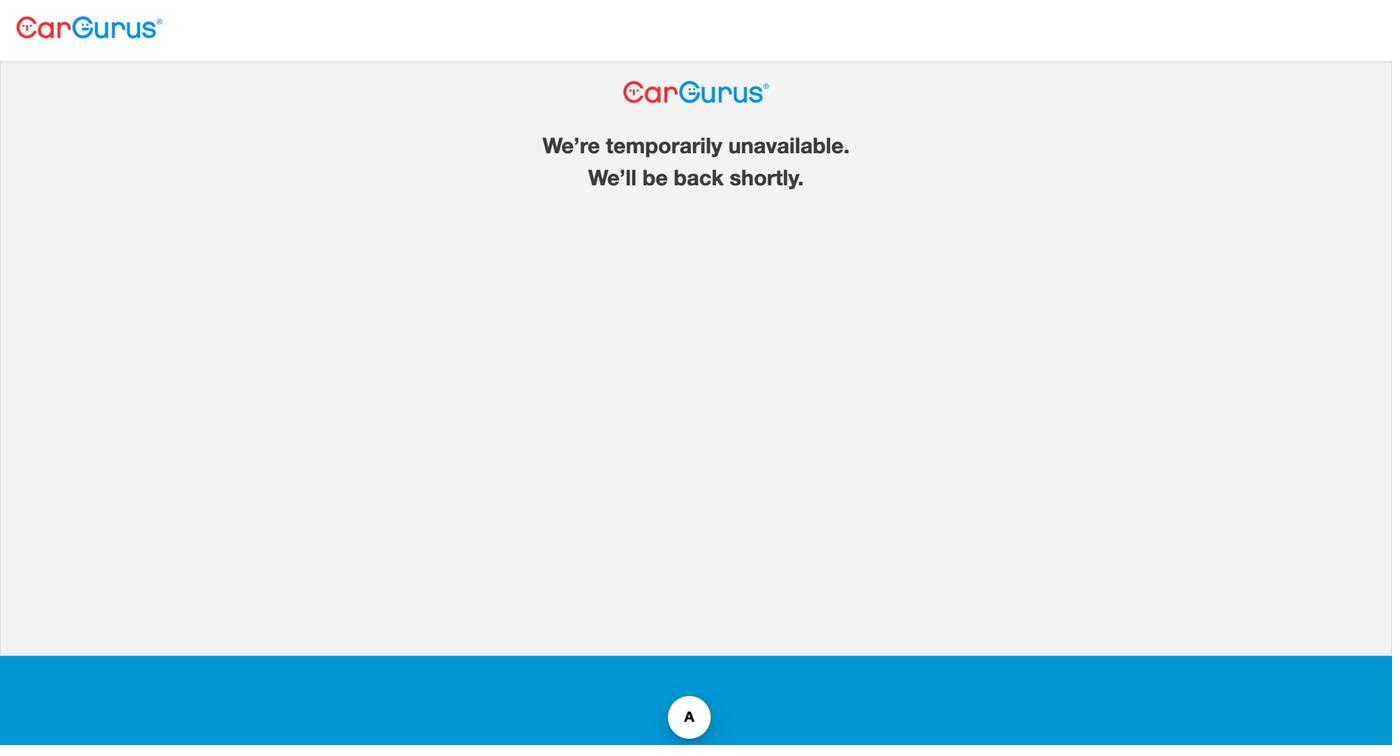 Task type: describe. For each thing, give the bounding box(es) containing it.
temporarily
[[606, 132, 722, 158]]

be
[[642, 165, 668, 190]]



Task type: vqa. For each thing, say whether or not it's contained in the screenshot.
We'Re
yes



Task type: locate. For each thing, give the bounding box(es) containing it.
unavailable.
[[728, 132, 850, 158]]

shortly.
[[730, 165, 804, 190]]

back
[[674, 165, 724, 190]]

we're
[[542, 132, 600, 158]]

we'll
[[588, 165, 637, 190]]

we're temporarily unavailable. we'll be back shortly.
[[542, 132, 850, 190]]



